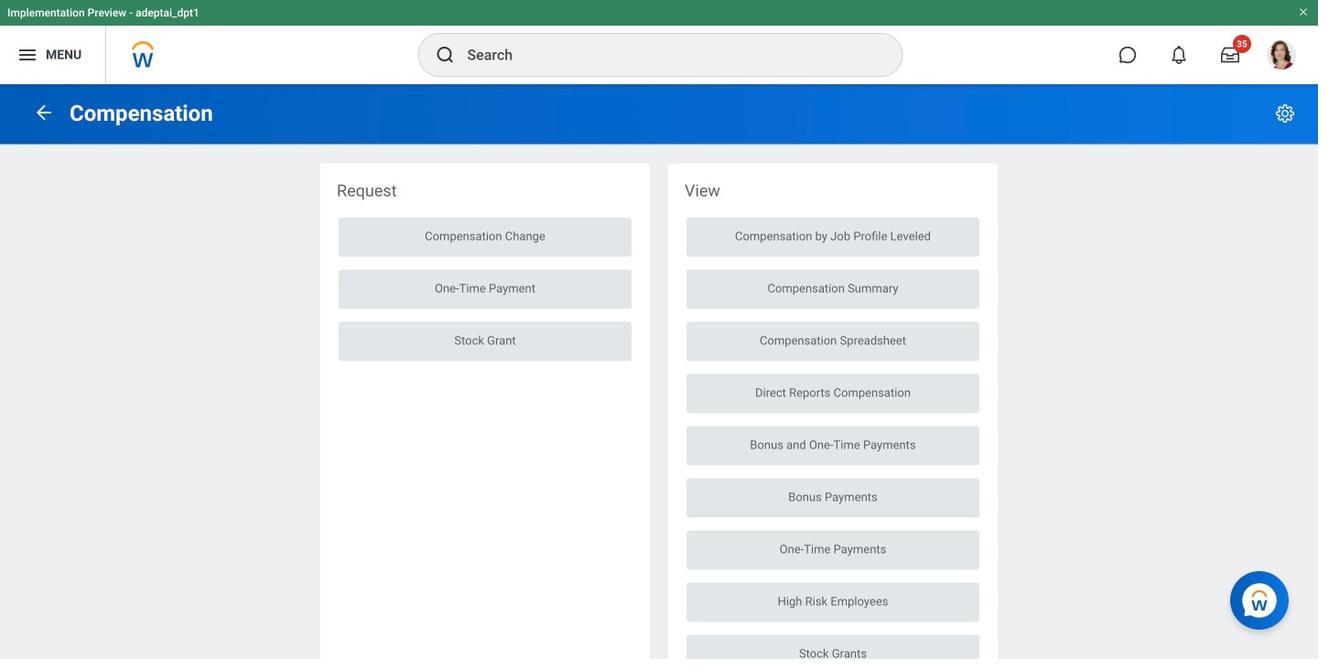Task type: vqa. For each thing, say whether or not it's contained in the screenshot.
main content
yes



Task type: locate. For each thing, give the bounding box(es) containing it.
previous page image
[[33, 101, 55, 123]]

justify image
[[16, 44, 38, 66]]

configure image
[[1275, 103, 1296, 125]]

banner
[[0, 0, 1318, 84]]

profile logan mcneil image
[[1267, 40, 1296, 73]]

close environment banner image
[[1298, 6, 1309, 17]]

main content
[[0, 84, 1318, 659]]

inbox large image
[[1221, 46, 1240, 64]]



Task type: describe. For each thing, give the bounding box(es) containing it.
notifications large image
[[1170, 46, 1188, 64]]

search image
[[434, 44, 456, 66]]

Search Workday  search field
[[467, 35, 865, 75]]



